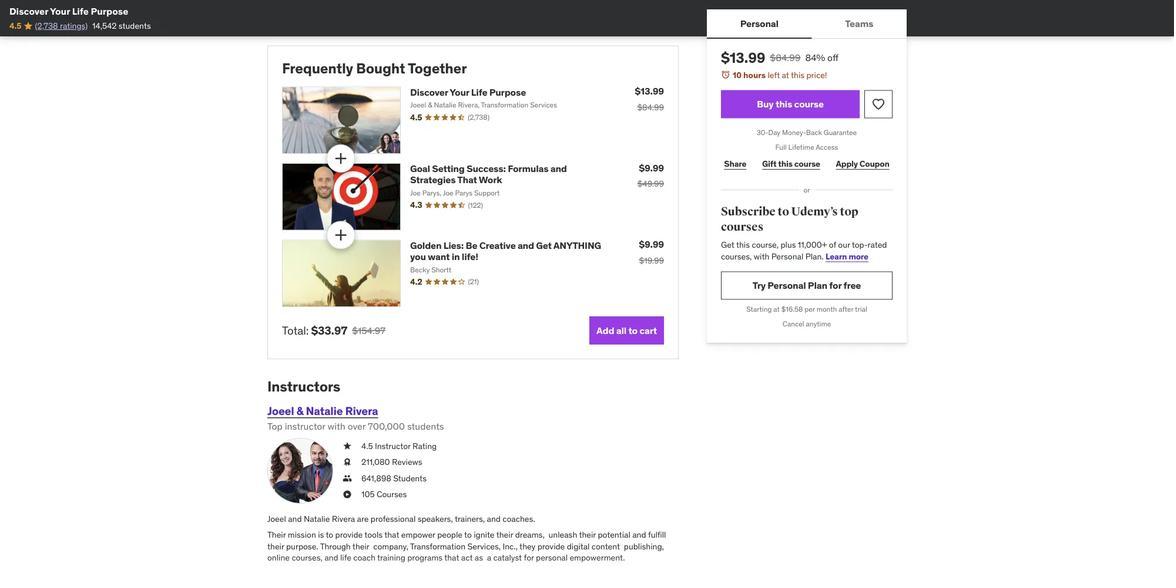 Task type: vqa. For each thing, say whether or not it's contained in the screenshot.
Last
no



Task type: locate. For each thing, give the bounding box(es) containing it.
1 joe from the left
[[410, 189, 421, 198]]

2 vertical spatial xsmall image
[[343, 489, 352, 501]]

purpose up 14,542
[[91, 5, 128, 17]]

0 horizontal spatial transformation
[[410, 542, 465, 552]]

natalie inside joeel and natalie rivera are professional speakers, trainers, and coaches. their mission is to provide tools that empower people to ignite their dreams,  unleash their potential and fulfill their purpose. through their  company, transformation services, inc., they provide digital content  publishing, online courses, and life coach training programs that act as  a catalyst for personal empowerment.
[[304, 514, 330, 524]]

publishing,
[[624, 542, 664, 552]]

discover down together
[[410, 86, 448, 98]]

personal inside get this course, plus 11,000+ of our top-rated courses, with personal plan.
[[771, 251, 803, 262]]

joe up 4.3
[[410, 189, 421, 198]]

natalie inside joeel & natalie rivera top instructor with over 700,000 students
[[306, 404, 343, 418]]

$33.97
[[311, 324, 347, 338]]

84%
[[805, 51, 825, 63]]

$49.99
[[637, 179, 664, 189]]

&
[[428, 101, 432, 110], [296, 404, 304, 418]]

learn more link
[[826, 251, 868, 262]]

joeel inside joeel & natalie rivera top instructor with over 700,000 students
[[267, 404, 294, 418]]

joeel up the their
[[267, 514, 286, 524]]

this for buy
[[776, 98, 792, 110]]

work
[[479, 174, 502, 186]]

free
[[844, 280, 861, 292]]

0 horizontal spatial at
[[773, 305, 780, 314]]

0 vertical spatial your
[[50, 5, 70, 17]]

3 xsmall image from the top
[[343, 489, 352, 501]]

at left '$16.58'
[[773, 305, 780, 314]]

rivera up over
[[345, 404, 378, 418]]

0 vertical spatial at
[[782, 70, 789, 80]]

xsmall image for 211,080 reviews
[[343, 457, 352, 468]]

$9.99 up $49.99
[[639, 162, 664, 174]]

4.5 instructor rating
[[361, 441, 437, 452]]

1 vertical spatial $84.99
[[637, 102, 664, 113]]

4.5 left (2,738
[[9, 21, 21, 31]]

top-
[[852, 240, 868, 250]]

0 horizontal spatial 4.5
[[9, 21, 21, 31]]

to right is
[[326, 530, 333, 541]]

becky
[[410, 265, 430, 274]]

2 vertical spatial joeel
[[267, 514, 286, 524]]

frequently
[[282, 60, 353, 77]]

your up rivera,
[[450, 86, 469, 98]]

1 horizontal spatial discover
[[410, 86, 448, 98]]

personal up '$16.58'
[[768, 280, 806, 292]]

(21)
[[468, 277, 479, 287]]

1 horizontal spatial that
[[444, 553, 459, 564]]

0 vertical spatial personal
[[740, 17, 779, 29]]

this inside button
[[776, 98, 792, 110]]

discover up (2,738
[[9, 5, 48, 17]]

$84.99 inside $13.99 $84.99 84% off
[[770, 51, 801, 63]]

0 vertical spatial &
[[428, 101, 432, 110]]

0 vertical spatial with
[[754, 251, 769, 262]]

company,
[[373, 542, 408, 552]]

xsmall image for 641,898 students
[[343, 473, 352, 485]]

with left over
[[328, 421, 345, 433]]

$19.99
[[639, 255, 664, 266]]

discover
[[9, 5, 48, 17], [410, 86, 448, 98]]

be
[[466, 239, 477, 251]]

get inside get this course, plus 11,000+ of our top-rated courses, with personal plan.
[[721, 240, 734, 250]]

coupon
[[860, 159, 889, 169]]

1 horizontal spatial provide
[[537, 542, 565, 552]]

access
[[816, 143, 838, 152]]

their up digital
[[579, 530, 596, 541]]

course,
[[752, 240, 779, 250]]

transformation down people
[[410, 542, 465, 552]]

this
[[791, 70, 805, 80], [776, 98, 792, 110], [778, 159, 793, 169], [736, 240, 750, 250]]

joeel inside discover your life purpose joeel & natalie rivera, transformation services
[[410, 101, 426, 110]]

natalie up instructor
[[306, 404, 343, 418]]

0 horizontal spatial with
[[328, 421, 345, 433]]

transformation up (2,738)
[[481, 101, 528, 110]]

personal inside button
[[740, 17, 779, 29]]

1 vertical spatial courses,
[[292, 553, 322, 564]]

2 course from the top
[[794, 159, 820, 169]]

$9.99 for golden lies: be creative and get anything you want in life!
[[639, 239, 664, 251]]

they
[[520, 542, 535, 552]]

0 vertical spatial 4.5
[[9, 21, 21, 31]]

1 course from the top
[[794, 98, 824, 110]]

0 horizontal spatial provide
[[335, 530, 363, 541]]

full
[[775, 143, 787, 152]]

natalie inside discover your life purpose joeel & natalie rivera, transformation services
[[434, 101, 456, 110]]

1 vertical spatial course
[[794, 159, 820, 169]]

subscribe
[[721, 205, 776, 219]]

0 vertical spatial purpose
[[91, 5, 128, 17]]

provide
[[335, 530, 363, 541], [537, 542, 565, 552]]

0 horizontal spatial for
[[524, 553, 534, 564]]

1 vertical spatial for
[[524, 553, 534, 564]]

off
[[827, 51, 838, 63]]

0 vertical spatial course
[[794, 98, 824, 110]]

0 horizontal spatial life
[[72, 5, 89, 17]]

learn
[[826, 251, 847, 262]]

4.5 for (2,738 ratings)
[[9, 21, 21, 31]]

at right left
[[782, 70, 789, 80]]

rivera for &
[[345, 404, 378, 418]]

4.2
[[410, 277, 422, 287]]

1 vertical spatial personal
[[771, 251, 803, 262]]

1 horizontal spatial get
[[721, 240, 734, 250]]

xsmall image left "641,898"
[[343, 473, 352, 485]]

$84.99 inside $13.99 $84.99
[[637, 102, 664, 113]]

digital
[[567, 542, 590, 552]]

joeel & natalie rivera image
[[267, 438, 333, 504]]

0 vertical spatial life
[[72, 5, 89, 17]]

1 horizontal spatial their
[[496, 530, 513, 541]]

your inside discover your life purpose joeel & natalie rivera, transformation services
[[450, 86, 469, 98]]

1 vertical spatial $9.99
[[639, 239, 664, 251]]

apply coupon button
[[833, 152, 893, 176]]

life for discover your life purpose joeel & natalie rivera, transformation services
[[471, 86, 487, 98]]

frequently bought together
[[282, 60, 467, 77]]

1 get from the left
[[536, 239, 552, 251]]

tab list containing personal
[[707, 9, 907, 39]]

0 horizontal spatial $13.99
[[635, 85, 664, 97]]

try personal plan for free
[[753, 280, 861, 292]]

professional
[[371, 514, 416, 524]]

joeel for &
[[267, 404, 294, 418]]

0 vertical spatial $13.99
[[721, 49, 765, 66]]

students right 14,542
[[119, 21, 151, 31]]

1 xsmall image from the top
[[343, 457, 352, 468]]

purpose for discover your life purpose
[[91, 5, 128, 17]]

0 horizontal spatial discover
[[9, 5, 48, 17]]

natalie left rivera,
[[434, 101, 456, 110]]

provide up personal
[[537, 542, 565, 552]]

formulas
[[508, 163, 548, 175]]

4.5 up goal
[[410, 112, 422, 122]]

discover inside discover your life purpose joeel & natalie rivera, transformation services
[[410, 86, 448, 98]]

joeel up top at bottom
[[267, 404, 294, 418]]

4.5 up 211,080
[[361, 441, 373, 452]]

0 horizontal spatial joe
[[410, 189, 421, 198]]

joeel down together
[[410, 101, 426, 110]]

0 vertical spatial rivera
[[345, 404, 378, 418]]

this right "gift"
[[778, 159, 793, 169]]

through
[[320, 542, 351, 552]]

0 vertical spatial discover
[[9, 5, 48, 17]]

natalie up is
[[304, 514, 330, 524]]

0 vertical spatial students
[[119, 21, 151, 31]]

strategies
[[410, 174, 456, 186]]

get down courses
[[721, 240, 734, 250]]

105
[[361, 490, 375, 500]]

price!
[[806, 70, 827, 80]]

plan
[[808, 280, 827, 292]]

1 horizontal spatial &
[[428, 101, 432, 110]]

0 vertical spatial xsmall image
[[343, 457, 352, 468]]

0 vertical spatial $9.99
[[639, 162, 664, 174]]

is
[[318, 530, 324, 541]]

with down course,
[[754, 251, 769, 262]]

1 vertical spatial provide
[[537, 542, 565, 552]]

for down they
[[524, 553, 534, 564]]

14,542 students
[[92, 21, 151, 31]]

ratings)
[[60, 21, 88, 31]]

1 vertical spatial students
[[407, 421, 444, 433]]

your up (2,738 ratings)
[[50, 5, 70, 17]]

get inside golden lies: be creative and get anything you want in life! becky shortt
[[536, 239, 552, 251]]

0 horizontal spatial courses,
[[292, 553, 322, 564]]

xsmall image
[[343, 457, 352, 468], [343, 473, 352, 485], [343, 489, 352, 501]]

this down courses
[[736, 240, 750, 250]]

their up "inc.," at the left bottom of the page
[[496, 530, 513, 541]]

1 vertical spatial life
[[471, 86, 487, 98]]

life up rivera,
[[471, 86, 487, 98]]

rivera
[[345, 404, 378, 418], [332, 514, 355, 524]]

our
[[838, 240, 850, 250]]

0 horizontal spatial students
[[119, 21, 151, 31]]

1 horizontal spatial with
[[754, 251, 769, 262]]

2 get from the left
[[721, 240, 734, 250]]

0 horizontal spatial get
[[536, 239, 552, 251]]

0 horizontal spatial &
[[296, 404, 304, 418]]

courses, down purpose.
[[292, 553, 322, 564]]

anything
[[553, 239, 601, 251]]

1 horizontal spatial your
[[450, 86, 469, 98]]

rating
[[413, 441, 437, 452]]

1 horizontal spatial $84.99
[[770, 51, 801, 63]]

0 vertical spatial that
[[384, 530, 399, 541]]

2 xsmall image from the top
[[343, 473, 352, 485]]

1 vertical spatial transformation
[[410, 542, 465, 552]]

course
[[794, 98, 824, 110], [794, 159, 820, 169]]

in
[[452, 251, 460, 263]]

$84.99 for $13.99 $84.99
[[637, 102, 664, 113]]

people
[[437, 530, 462, 541]]

to right all
[[628, 325, 638, 337]]

0 vertical spatial for
[[829, 280, 842, 292]]

parys,
[[422, 189, 441, 198]]

try
[[753, 280, 766, 292]]

cancel
[[783, 320, 804, 329]]

that
[[457, 174, 477, 186]]

that up the company,
[[384, 530, 399, 541]]

1 vertical spatial rivera
[[332, 514, 355, 524]]

act
[[461, 553, 473, 564]]

courses,
[[721, 251, 752, 262], [292, 553, 322, 564]]

1 horizontal spatial $13.99
[[721, 49, 765, 66]]

0 horizontal spatial purpose
[[91, 5, 128, 17]]

their
[[496, 530, 513, 541], [579, 530, 596, 541], [267, 542, 284, 552]]

$9.99 up $19.99
[[639, 239, 664, 251]]

$9.99 inside $9.99 $49.99
[[639, 162, 664, 174]]

that left act
[[444, 553, 459, 564]]

and
[[550, 163, 567, 175], [518, 239, 534, 251], [288, 514, 302, 524], [487, 514, 501, 524], [632, 530, 646, 541], [324, 553, 338, 564]]

2 horizontal spatial 4.5
[[410, 112, 422, 122]]

1 horizontal spatial life
[[471, 86, 487, 98]]

2 vertical spatial natalie
[[304, 514, 330, 524]]

xsmall image left 105
[[343, 489, 352, 501]]

1 vertical spatial natalie
[[306, 404, 343, 418]]

$84.99 for $13.99 $84.99 84% off
[[770, 51, 801, 63]]

courses, inside get this course, plus 11,000+ of our top-rated courses, with personal plan.
[[721, 251, 752, 262]]

this inside get this course, plus 11,000+ of our top-rated courses, with personal plan.
[[736, 240, 750, 250]]

0 vertical spatial $84.99
[[770, 51, 801, 63]]

1 vertical spatial discover
[[410, 86, 448, 98]]

success:
[[467, 163, 506, 175]]

0 horizontal spatial that
[[384, 530, 399, 541]]

life
[[340, 553, 351, 564]]

discover your life purpose
[[9, 5, 128, 17]]

4.5 for (2,738)
[[410, 112, 422, 122]]

services,
[[467, 542, 501, 552]]

& down together
[[428, 101, 432, 110]]

for left free
[[829, 280, 842, 292]]

0 vertical spatial transformation
[[481, 101, 528, 110]]

course up back
[[794, 98, 824, 110]]

1 horizontal spatial students
[[407, 421, 444, 433]]

courses
[[377, 490, 407, 500]]

teams button
[[812, 9, 907, 38]]

are
[[357, 514, 369, 524]]

0 horizontal spatial your
[[50, 5, 70, 17]]

$13.99 for $13.99 $84.99
[[635, 85, 664, 97]]

xsmall image down xsmall image
[[343, 457, 352, 468]]

joeel inside joeel and natalie rivera are professional speakers, trainers, and coaches. their mission is to provide tools that empower people to ignite their dreams,  unleash their potential and fulfill their purpose. through their  company, transformation services, inc., they provide digital content  publishing, online courses, and life coach training programs that act as  a catalyst for personal empowerment.
[[267, 514, 286, 524]]

0 vertical spatial natalie
[[434, 101, 456, 110]]

hours
[[743, 70, 766, 80]]

shortt
[[431, 265, 451, 274]]

life inside discover your life purpose joeel & natalie rivera, transformation services
[[471, 86, 487, 98]]

this right buy
[[776, 98, 792, 110]]

rivera inside joeel & natalie rivera top instructor with over 700,000 students
[[345, 404, 378, 418]]

students
[[119, 21, 151, 31], [407, 421, 444, 433]]

purpose inside discover your life purpose joeel & natalie rivera, transformation services
[[489, 86, 526, 98]]

1 horizontal spatial transformation
[[481, 101, 528, 110]]

and up publishing,
[[632, 530, 646, 541]]

1 vertical spatial joeel
[[267, 404, 294, 418]]

1 horizontal spatial joe
[[443, 189, 453, 198]]

tab list
[[707, 9, 907, 39]]

1 vertical spatial your
[[450, 86, 469, 98]]

$13.99 for $13.99 $84.99 84% off
[[721, 49, 765, 66]]

their down the their
[[267, 542, 284, 552]]

xsmall image for 105 courses
[[343, 489, 352, 501]]

rivera inside joeel and natalie rivera are professional speakers, trainers, and coaches. their mission is to provide tools that empower people to ignite their dreams,  unleash their potential and fulfill their purpose. through their  company, transformation services, inc., they provide digital content  publishing, online courses, and life coach training programs that act as  a catalyst for personal empowerment.
[[332, 514, 355, 524]]

1 vertical spatial &
[[296, 404, 304, 418]]

1 horizontal spatial 4.5
[[361, 441, 373, 452]]

1 vertical spatial $13.99
[[635, 85, 664, 97]]

course down 'lifetime'
[[794, 159, 820, 169]]

that
[[384, 530, 399, 541], [444, 553, 459, 564]]

1 horizontal spatial courses,
[[721, 251, 752, 262]]

1 vertical spatial with
[[328, 421, 345, 433]]

1 vertical spatial purpose
[[489, 86, 526, 98]]

& up instructor
[[296, 404, 304, 418]]

2738 reviews element
[[468, 113, 490, 122]]

creative
[[479, 239, 516, 251]]

personal down "plus"
[[771, 251, 803, 262]]

courses, down courses
[[721, 251, 752, 262]]

to left udemy's
[[778, 205, 789, 219]]

want
[[428, 251, 450, 263]]

xsmall image
[[343, 441, 352, 452]]

and right creative
[[518, 239, 534, 251]]

joeel for and
[[267, 514, 286, 524]]

and right formulas
[[550, 163, 567, 175]]

1 vertical spatial at
[[773, 305, 780, 314]]

1 vertical spatial xsmall image
[[343, 473, 352, 485]]

$9.99 for goal setting success: formulas and strategies that work
[[639, 162, 664, 174]]

0 vertical spatial courses,
[[721, 251, 752, 262]]

course inside button
[[794, 98, 824, 110]]

get left anything at the top of page
[[536, 239, 552, 251]]

rivera for and
[[332, 514, 355, 524]]

purpose up (2,738)
[[489, 86, 526, 98]]

0 vertical spatial joeel
[[410, 101, 426, 110]]

rivera left the are
[[332, 514, 355, 524]]

provide up "through"
[[335, 530, 363, 541]]

life up ratings)
[[72, 5, 89, 17]]

10
[[733, 70, 742, 80]]

personal up $13.99 $84.99 84% off
[[740, 17, 779, 29]]

joe left 'parys'
[[443, 189, 453, 198]]

1 $9.99 from the top
[[639, 162, 664, 174]]

1 vertical spatial 4.5
[[410, 112, 422, 122]]

2 $9.99 from the top
[[639, 239, 664, 251]]

life
[[72, 5, 89, 17], [471, 86, 487, 98]]

students up rating
[[407, 421, 444, 433]]

1 horizontal spatial purpose
[[489, 86, 526, 98]]

0 horizontal spatial $84.99
[[637, 102, 664, 113]]



Task type: describe. For each thing, give the bounding box(es) containing it.
guarantee
[[824, 128, 857, 137]]

2 horizontal spatial their
[[579, 530, 596, 541]]

& inside discover your life purpose joeel & natalie rivera, transformation services
[[428, 101, 432, 110]]

natalie for and
[[304, 514, 330, 524]]

of
[[829, 240, 836, 250]]

services
[[530, 101, 557, 110]]

total: $33.97 $154.97
[[282, 324, 385, 338]]

fulfill
[[648, 530, 666, 541]]

you
[[410, 251, 426, 263]]

courses, inside joeel and natalie rivera are professional speakers, trainers, and coaches. their mission is to provide tools that empower people to ignite their dreams,  unleash their potential and fulfill their purpose. through their  company, transformation services, inc., they provide digital content  publishing, online courses, and life coach training programs that act as  a catalyst for personal empowerment.
[[292, 553, 322, 564]]

discover for discover your life purpose joeel & natalie rivera, transformation services
[[410, 86, 448, 98]]

1 horizontal spatial for
[[829, 280, 842, 292]]

and up ignite
[[487, 514, 501, 524]]

training
[[377, 553, 405, 564]]

online
[[267, 553, 290, 564]]

instructor
[[375, 441, 411, 452]]

golden
[[410, 239, 442, 251]]

catalyst
[[493, 553, 522, 564]]

211,080
[[361, 457, 390, 468]]

641,898
[[361, 473, 391, 484]]

lies:
[[444, 239, 464, 251]]

trainers,
[[455, 514, 485, 524]]

discover for discover your life purpose
[[9, 5, 48, 17]]

personal button
[[707, 9, 812, 38]]

4.3
[[410, 200, 422, 210]]

and up mission
[[288, 514, 302, 524]]

per
[[805, 305, 815, 314]]

add all to cart
[[596, 325, 657, 337]]

support
[[474, 189, 500, 198]]

teams
[[845, 17, 873, 29]]

top
[[840, 205, 858, 219]]

$13.99 $84.99 84% off
[[721, 49, 838, 66]]

udemy's
[[791, 205, 838, 219]]

coaches.
[[503, 514, 535, 524]]

with inside joeel & natalie rivera top instructor with over 700,000 students
[[328, 421, 345, 433]]

life for discover your life purpose
[[72, 5, 89, 17]]

trial
[[855, 305, 867, 314]]

left
[[768, 70, 780, 80]]

empower
[[401, 530, 435, 541]]

share
[[724, 159, 746, 169]]

courses
[[721, 220, 763, 234]]

and inside goal setting success: formulas and strategies that work joe parys, joe parys support
[[550, 163, 567, 175]]

course for buy this course
[[794, 98, 824, 110]]

setting
[[432, 163, 465, 175]]

month
[[817, 305, 837, 314]]

reviews
[[392, 457, 422, 468]]

gift this course
[[762, 159, 820, 169]]

unleash
[[549, 530, 577, 541]]

at inside starting at $16.58 per month after trial cancel anytime
[[773, 305, 780, 314]]

all
[[616, 325, 626, 337]]

a
[[487, 553, 491, 564]]

buy
[[757, 98, 774, 110]]

ignite
[[474, 530, 495, 541]]

joeel & natalie rivera link
[[267, 404, 378, 418]]

and down "through"
[[324, 553, 338, 564]]

goal
[[410, 163, 430, 175]]

this for get
[[736, 240, 750, 250]]

speakers,
[[418, 514, 453, 524]]

purpose for discover your life purpose joeel & natalie rivera, transformation services
[[489, 86, 526, 98]]

together
[[408, 60, 467, 77]]

2 vertical spatial personal
[[768, 280, 806, 292]]

cart
[[640, 325, 657, 337]]

try personal plan for free link
[[721, 272, 893, 300]]

golden lies: be creative and get anything you want in life! link
[[410, 239, 601, 263]]

your for discover your life purpose joeel & natalie rivera, transformation services
[[450, 86, 469, 98]]

0 vertical spatial provide
[[335, 530, 363, 541]]

goal setting success: formulas and strategies that work joe parys, joe parys support
[[410, 163, 567, 198]]

with inside get this course, plus 11,000+ of our top-rated courses, with personal plan.
[[754, 251, 769, 262]]

wishlist image
[[871, 97, 886, 111]]

get this course, plus 11,000+ of our top-rated courses, with personal plan.
[[721, 240, 887, 262]]

211,080 reviews
[[361, 457, 422, 468]]

instructors
[[267, 378, 340, 395]]

buy this course button
[[721, 90, 860, 118]]

or
[[804, 186, 810, 195]]

(2,738
[[35, 21, 58, 31]]

your for discover your life purpose
[[50, 5, 70, 17]]

day
[[768, 128, 780, 137]]

(2,738)
[[468, 113, 490, 122]]

joeel & natalie rivera top instructor with over 700,000 students
[[267, 404, 444, 433]]

transformation inside joeel and natalie rivera are professional speakers, trainers, and coaches. their mission is to provide tools that empower people to ignite their dreams,  unleash their potential and fulfill their purpose. through their  company, transformation services, inc., they provide digital content  publishing, online courses, and life coach training programs that act as  a catalyst for personal empowerment.
[[410, 542, 465, 552]]

personal
[[536, 553, 568, 564]]

instructor
[[285, 421, 325, 433]]

this left price! on the right top of page
[[791, 70, 805, 80]]

to inside button
[[628, 325, 638, 337]]

lifetime
[[788, 143, 814, 152]]

programs
[[407, 553, 443, 564]]

natalie for &
[[306, 404, 343, 418]]

$154.97
[[352, 325, 385, 337]]

to inside "subscribe to udemy's top courses"
[[778, 205, 789, 219]]

tools
[[365, 530, 383, 541]]

gift
[[762, 159, 776, 169]]

alarm image
[[721, 70, 730, 79]]

0 horizontal spatial their
[[267, 542, 284, 552]]

after
[[839, 305, 853, 314]]

122 reviews element
[[468, 200, 483, 210]]

course for gift this course
[[794, 159, 820, 169]]

top
[[267, 421, 283, 433]]

1 horizontal spatial at
[[782, 70, 789, 80]]

their
[[267, 530, 286, 541]]

golden lies: be creative and get anything you want in life! becky shortt
[[410, 239, 601, 274]]

105 courses
[[361, 490, 407, 500]]

parys
[[455, 189, 472, 198]]

10 hours left at this price!
[[733, 70, 827, 80]]

learn more
[[826, 251, 868, 262]]

transformation inside discover your life purpose joeel & natalie rivera, transformation services
[[481, 101, 528, 110]]

rivera,
[[458, 101, 480, 110]]

& inside joeel & natalie rivera top instructor with over 700,000 students
[[296, 404, 304, 418]]

30-
[[757, 128, 768, 137]]

and inside golden lies: be creative and get anything you want in life! becky shortt
[[518, 239, 534, 251]]

1 vertical spatial that
[[444, 553, 459, 564]]

21 reviews element
[[468, 277, 479, 287]]

buy this course
[[757, 98, 824, 110]]

share button
[[721, 152, 750, 176]]

rated
[[868, 240, 887, 250]]

money-
[[782, 128, 806, 137]]

30-day money-back guarantee full lifetime access
[[757, 128, 857, 152]]

joeel and natalie rivera are professional speakers, trainers, and coaches. their mission is to provide tools that empower people to ignite their dreams,  unleash their potential and fulfill their purpose. through their  company, transformation services, inc., they provide digital content  publishing, online courses, and life coach training programs that act as  a catalyst for personal empowerment.
[[267, 514, 666, 564]]

to left ignite
[[464, 530, 472, 541]]

students inside joeel & natalie rivera top instructor with over 700,000 students
[[407, 421, 444, 433]]

this for gift
[[778, 159, 793, 169]]

for inside joeel and natalie rivera are professional speakers, trainers, and coaches. their mission is to provide tools that empower people to ignite their dreams,  unleash their potential and fulfill their purpose. through their  company, transformation services, inc., they provide digital content  publishing, online courses, and life coach training programs that act as  a catalyst for personal empowerment.
[[524, 553, 534, 564]]

2 vertical spatial 4.5
[[361, 441, 373, 452]]

total:
[[282, 324, 309, 338]]

2 joe from the left
[[443, 189, 453, 198]]



